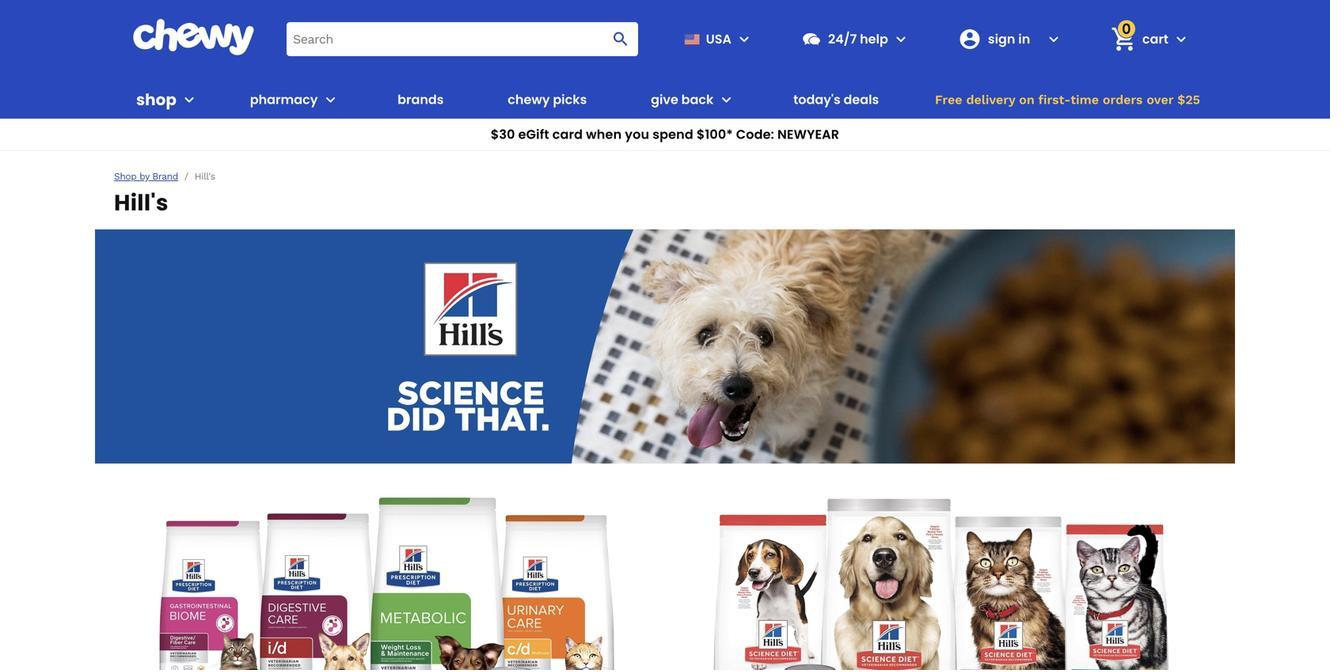 Task type: describe. For each thing, give the bounding box(es) containing it.
shop
[[114, 171, 137, 182]]

items image
[[1110, 25, 1138, 53]]

help menu image
[[892, 29, 911, 49]]

shop by brand link
[[114, 171, 178, 183]]

chewy
[[508, 91, 550, 108]]

by
[[139, 171, 149, 182]]

$25
[[1178, 92, 1201, 107]]

pharmacy menu image
[[321, 90, 340, 109]]

newyear
[[778, 126, 840, 143]]

code:
[[736, 126, 775, 143]]

1 horizontal spatial hill's
[[195, 171, 215, 182]]

24/7 help link
[[795, 20, 888, 58]]

chewy picks link
[[501, 81, 593, 119]]

brands link
[[391, 81, 450, 119]]

menu image for shop dropdown button
[[180, 90, 199, 109]]

picks
[[553, 91, 587, 108]]

cart
[[1143, 30, 1169, 48]]

site banner
[[0, 0, 1330, 151]]

hill's science did that image
[[95, 230, 1235, 464]]

egift
[[518, 126, 549, 143]]

shop
[[136, 89, 177, 111]]

help
[[860, 30, 888, 48]]

orders
[[1103, 92, 1143, 107]]

24/7
[[828, 30, 857, 48]]

shop by brand
[[114, 171, 178, 182]]

Product search field
[[287, 22, 638, 56]]

today's
[[794, 91, 841, 108]]

when
[[586, 126, 622, 143]]

usa
[[706, 30, 732, 48]]

pharmacy
[[250, 91, 318, 108]]

free
[[935, 92, 963, 107]]

give back link
[[645, 81, 714, 119]]



Task type: locate. For each thing, give the bounding box(es) containing it.
1 horizontal spatial menu image
[[735, 29, 754, 49]]

on
[[1019, 92, 1035, 107]]

chewy support image
[[801, 29, 822, 49]]

submit search image
[[611, 29, 630, 49]]

deals
[[844, 91, 879, 108]]

shop science diet image
[[672, 496, 1216, 671]]

$100*
[[697, 126, 733, 143]]

spend
[[653, 126, 694, 143]]

menu image right shop
[[180, 90, 199, 109]]

0 vertical spatial menu image
[[735, 29, 754, 49]]

usa button
[[678, 20, 754, 58]]

shop prescription diet image
[[114, 496, 659, 671]]

you
[[625, 126, 650, 143]]

0
[[1122, 19, 1131, 39]]

account menu image
[[1044, 29, 1063, 49]]

hill's right brand
[[195, 171, 215, 182]]

shop button
[[136, 81, 199, 119]]

give back
[[651, 91, 714, 108]]

menu image inside shop dropdown button
[[180, 90, 199, 109]]

first-
[[1039, 92, 1071, 107]]

today's deals
[[794, 91, 879, 108]]

brands
[[398, 91, 444, 108]]

time
[[1071, 92, 1099, 107]]

24/7 help
[[828, 30, 888, 48]]

free delivery on first-time orders over $25 button
[[931, 81, 1205, 119]]

0 vertical spatial hill's
[[195, 171, 215, 182]]

card
[[553, 126, 583, 143]]

hill's down "by"
[[114, 187, 168, 219]]

0 horizontal spatial hill's
[[114, 187, 168, 219]]

pharmacy link
[[244, 81, 318, 119]]

today's deals link
[[787, 81, 886, 119]]

back
[[682, 91, 714, 108]]

give
[[651, 91, 679, 108]]

sign in
[[988, 30, 1030, 48]]

sign
[[988, 30, 1016, 48]]

hill's
[[195, 171, 215, 182], [114, 187, 168, 219]]

over
[[1147, 92, 1174, 107]]

Search text field
[[287, 22, 638, 56]]

menu image
[[735, 29, 754, 49], [180, 90, 199, 109]]

0 horizontal spatial menu image
[[180, 90, 199, 109]]

1 vertical spatial menu image
[[180, 90, 199, 109]]

give back menu image
[[717, 90, 736, 109]]

chewy home image
[[132, 19, 255, 55]]

$30
[[491, 126, 515, 143]]

cart menu image
[[1172, 29, 1191, 49]]

$30 egift card when you spend $100* code: newyear
[[491, 126, 840, 143]]

free delivery on first-time orders over $25
[[935, 92, 1201, 107]]

menu image for usa popup button at the right top of page
[[735, 29, 754, 49]]

in
[[1019, 30, 1030, 48]]

delivery
[[966, 92, 1016, 107]]

chewy picks
[[508, 91, 587, 108]]

brand
[[152, 171, 178, 182]]

sign in link
[[952, 20, 1041, 58]]

1 vertical spatial hill's
[[114, 187, 168, 219]]

menu image right usa
[[735, 29, 754, 49]]

menu image inside usa popup button
[[735, 29, 754, 49]]



Task type: vqa. For each thing, say whether or not it's contained in the screenshot.
chewy
yes



